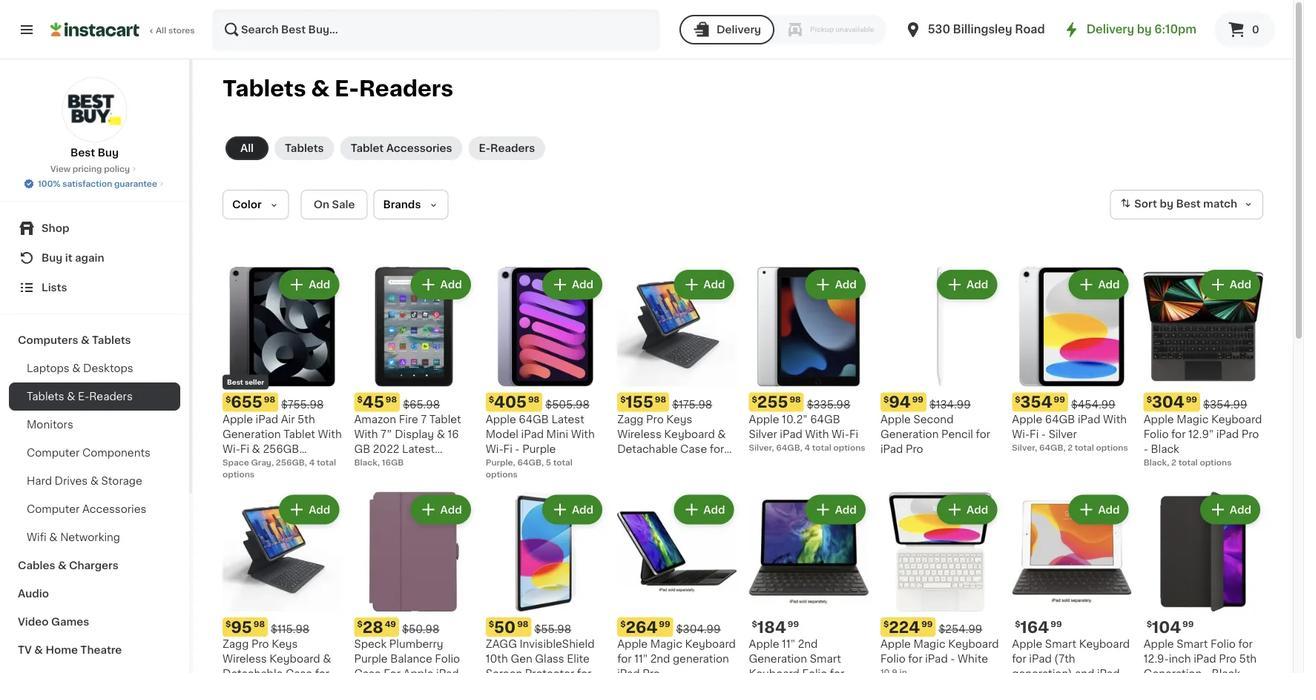 Task type: locate. For each thing, give the bounding box(es) containing it.
and
[[1075, 669, 1095, 674]]

2 vertical spatial e-
[[78, 392, 89, 402]]

1 horizontal spatial keys
[[667, 414, 693, 425]]

magic for 264
[[651, 639, 683, 650]]

wireless down $ 95 98
[[223, 654, 267, 665]]

& down the $95.98 original price: $115.98 element
[[323, 654, 331, 665]]

64gb, inside apple 10.2" 64gb silver ipad with wi-fi silver, 64gb, 4 total options
[[776, 444, 803, 452]]

fi up purple,
[[504, 444, 513, 454]]

0 vertical spatial 11"
[[782, 639, 796, 650]]

tablet up 16
[[429, 414, 461, 425]]

& left 16
[[437, 429, 445, 440]]

64gb, inside 'apple 64gb ipad with wi-fi - silver silver, 64gb, 2 total options'
[[1040, 444, 1066, 452]]

zagg down 155
[[617, 414, 644, 425]]

Best match Sort by field
[[1110, 190, 1264, 220]]

0 horizontal spatial purple
[[354, 654, 388, 665]]

networking
[[60, 533, 120, 543]]

silver inside apple 10.2" 64gb silver ipad with wi-fi silver, 64gb, 4 total options
[[749, 429, 777, 440]]

0 horizontal spatial 12.9"
[[678, 474, 704, 484]]

policy
[[104, 165, 130, 173]]

ipad inside apple smart keyboard for ipad (7th generation) and ip
[[1029, 654, 1052, 665]]

monitors link
[[9, 411, 180, 439]]

& up gray,
[[252, 444, 260, 454]]

5
[[546, 458, 551, 467]]

2 down $354.99 original price: $454.99 element
[[1068, 444, 1073, 452]]

ipad down the 10.2" on the right bottom of page
[[780, 429, 803, 440]]

add button
[[281, 272, 338, 298], [412, 272, 470, 298], [544, 272, 601, 298], [675, 272, 733, 298], [807, 272, 864, 298], [939, 272, 996, 298], [1070, 272, 1128, 298], [1202, 272, 1259, 298], [281, 497, 338, 523], [412, 497, 470, 523], [544, 497, 601, 523], [675, 497, 733, 523], [807, 497, 864, 523], [939, 497, 996, 523], [1070, 497, 1128, 523], [1202, 497, 1259, 523]]

ipad down 264
[[617, 669, 640, 674]]

$ inside $ 94 99
[[884, 395, 889, 404]]

laptops & desktops
[[27, 364, 133, 374]]

drives
[[55, 476, 88, 487]]

$ inside $ 28 49
[[357, 621, 363, 629]]

$50.98 original price: $55.98 element
[[486, 618, 606, 637]]

total inside space gray, 256gb, 4 total options
[[317, 458, 336, 467]]

$ inside $ 405 98
[[489, 395, 494, 404]]

apple inside $ 224 99 $254.99 apple magic keyboard folio for ipad - white
[[881, 639, 911, 650]]

ipad down 94
[[881, 444, 903, 454]]

99 for 224
[[922, 621, 933, 629]]

2 vertical spatial 5th
[[1240, 654, 1257, 665]]

best left seller
[[227, 379, 243, 386]]

silver inside 'apple 64gb ipad with wi-fi - silver silver, 64gb, 2 total options'
[[1049, 429, 1077, 440]]

with down the 10.2" on the right bottom of page
[[805, 429, 829, 440]]

accessories inside tablet accessories link
[[386, 143, 452, 154]]

ipad up generation)
[[1029, 654, 1052, 665]]

11" down $ 184 99
[[782, 639, 796, 650]]

1 vertical spatial 2
[[1172, 458, 1177, 467]]

$ inside '$ 50 98'
[[489, 621, 494, 629]]

98 for 95
[[254, 621, 265, 629]]

1 horizontal spatial delivery
[[1087, 24, 1135, 35]]

0 vertical spatial by
[[1137, 24, 1152, 35]]

0 button
[[1215, 12, 1276, 47]]

all stores
[[156, 26, 195, 35]]

ipad down 3rd,
[[617, 489, 640, 499]]

1 vertical spatial readers
[[490, 143, 535, 154]]

guarantee
[[114, 180, 157, 188]]

options down $454.99
[[1096, 444, 1128, 452]]

latest down display
[[402, 444, 435, 454]]

pro inside the apple magic keyboard folio for 12.9" ipad pro - black black, 2 total options
[[1242, 429, 1260, 440]]

1 horizontal spatial tablets & e-readers
[[223, 78, 454, 99]]

best for best match
[[1176, 199, 1201, 209]]

98 right "45"
[[386, 395, 397, 404]]

99 right 94
[[912, 395, 924, 404]]

all for all stores
[[156, 26, 166, 35]]

0 horizontal spatial 11"
[[635, 654, 648, 665]]

0 horizontal spatial zagg
[[223, 639, 249, 650]]

apple inside speck plumberry purple balance folio case for apple ip
[[403, 669, 434, 674]]

for
[[976, 429, 991, 440], [1172, 429, 1186, 440], [710, 444, 724, 454], [1239, 639, 1253, 650], [617, 654, 632, 665], [908, 654, 923, 665], [1012, 654, 1027, 665]]

$ 264 99 $304.99 apple magic keyboard for 11" 2nd generation ipad pro
[[617, 620, 736, 674]]

games
[[51, 617, 89, 628]]

11" inside $ 264 99 $304.99 apple magic keyboard for 11" 2nd generation ipad pro
[[635, 654, 648, 665]]

64gb down the $335.98
[[811, 414, 841, 425]]

0 vertical spatial readers
[[359, 78, 454, 99]]

tablets & e-readers up the tablets link
[[223, 78, 454, 99]]

total down $454.99
[[1075, 444, 1094, 452]]

0 vertical spatial best
[[71, 148, 95, 158]]

wi- inside 'apple 64gb ipad with wi-fi - silver silver, 64gb, 2 total options'
[[1012, 429, 1030, 440]]

$94.99 original price: $134.99 element
[[881, 393, 1000, 412]]

pro right inch on the right of the page
[[1219, 654, 1237, 665]]

1 horizontal spatial zagg
[[617, 414, 644, 425]]

magic inside the apple magic keyboard folio for 12.9" ipad pro - black black, 2 total options
[[1177, 414, 1209, 425]]

fi inside apple 64gb latest model ipad mini with wi-fi - purple purple, 64gb, 5 total options
[[504, 444, 513, 454]]

with right mini
[[571, 429, 595, 440]]

$ for 50
[[489, 621, 494, 629]]

0 horizontal spatial by
[[1137, 24, 1152, 35]]

options down purple,
[[486, 470, 518, 479]]

pro inside $ 264 99 $304.99 apple magic keyboard for 11" 2nd generation ipad pro
[[643, 669, 660, 674]]

fi down the 354
[[1030, 429, 1039, 440]]

$ 354 99
[[1015, 395, 1065, 410]]

2 vertical spatial best
[[227, 379, 243, 386]]

98 for 405
[[528, 395, 540, 404]]

options down the $335.98
[[834, 444, 866, 452]]

buy
[[98, 148, 119, 158], [42, 253, 63, 263]]

options inside apple 64gb latest model ipad mini with wi-fi - purple purple, 64gb, 5 total options
[[486, 470, 518, 479]]

smart for 104
[[1177, 639, 1208, 650]]

2 horizontal spatial 64gb
[[1045, 414, 1076, 425]]

1 horizontal spatial detachable
[[617, 444, 678, 454]]

2 vertical spatial readers
[[89, 392, 133, 402]]

2022
[[373, 444, 400, 454]]

$ 255 98
[[752, 395, 801, 410]]

$ for 255
[[752, 395, 757, 404]]

2 horizontal spatial readers
[[490, 143, 535, 154]]

detachable inside zagg pro keys wireless keyboard & detachable case f
[[223, 669, 283, 674]]

pro down second
[[906, 444, 924, 454]]

$ 405 98
[[489, 395, 540, 410]]

generation down $ 184 99
[[749, 654, 807, 665]]

5th right 4th
[[672, 459, 689, 469]]

add button for 155
[[675, 272, 733, 298]]

1 vertical spatial all
[[240, 143, 254, 154]]

$28.49 original price: $50.98 element
[[354, 618, 474, 637]]

buy up the policy
[[98, 148, 119, 158]]

wi-
[[832, 429, 850, 440], [1012, 429, 1030, 440], [223, 444, 240, 454], [486, 444, 504, 454]]

1 horizontal spatial latest
[[552, 414, 585, 425]]

1 vertical spatial 5th
[[672, 459, 689, 469]]

64gb inside 'apple 64gb ipad with wi-fi - silver silver, 64gb, 2 total options'
[[1045, 414, 1076, 425]]

smart inside apple smart folio for 12.9-inch ipad pro 5th generation - black
[[1177, 639, 1208, 650]]

1 horizontal spatial purple
[[522, 444, 556, 454]]

$ 304 99
[[1147, 395, 1198, 410]]

0 horizontal spatial space
[[223, 458, 249, 467]]

by for delivery
[[1137, 24, 1152, 35]]

detachable up 4th
[[617, 444, 678, 454]]

delivery for delivery
[[717, 24, 761, 35]]

1 vertical spatial computer
[[27, 505, 80, 515]]

purple
[[522, 444, 556, 454], [354, 654, 388, 665]]

64gb, down the 10.2" on the right bottom of page
[[776, 444, 803, 452]]

zagg down 95
[[223, 639, 249, 650]]

wireless inside zagg pro keys wireless keyboard & detachable case f
[[223, 654, 267, 665]]

98 right 155
[[655, 395, 666, 404]]

computer
[[27, 448, 80, 459], [27, 505, 80, 515]]

1 horizontal spatial space
[[273, 459, 306, 469]]

264
[[626, 620, 658, 635]]

pro down 264
[[643, 669, 660, 674]]

silver
[[749, 429, 777, 440], [1049, 429, 1077, 440]]

product group containing 255
[[749, 267, 869, 454]]

total inside 'apple 64gb ipad with wi-fi - silver silver, 64gb, 2 total options'
[[1075, 444, 1094, 452]]

2 silver, from the left
[[1012, 444, 1038, 452]]

1 vertical spatial purple
[[354, 654, 388, 665]]

latest down $505.98
[[552, 414, 585, 425]]

1 horizontal spatial e-
[[335, 78, 359, 99]]

1 vertical spatial 4
[[309, 458, 315, 467]]

$ for 95
[[226, 621, 231, 629]]

by right sort
[[1160, 199, 1174, 209]]

99 right 164
[[1051, 621, 1062, 629]]

product group containing 164
[[1012, 492, 1132, 674]]

apple inside apple smart folio for 12.9-inch ipad pro 5th generation - black
[[1144, 639, 1174, 650]]

magic down $304.99 original price: $354.99 element
[[1177, 414, 1209, 425]]

1 horizontal spatial 12.9"
[[1189, 429, 1214, 440]]

wi- up 10.9"
[[223, 444, 240, 454]]

0 vertical spatial keys
[[667, 414, 693, 425]]

computer accessories
[[27, 505, 146, 515]]

pro inside apple smart folio for 12.9-inch ipad pro 5th generation - black
[[1219, 654, 1237, 665]]

apple
[[223, 414, 253, 425], [486, 414, 516, 425], [749, 414, 780, 425], [881, 414, 911, 425], [1012, 414, 1043, 425], [1144, 414, 1174, 425], [706, 474, 737, 484], [617, 639, 648, 650], [749, 639, 780, 650], [881, 639, 911, 650], [1012, 639, 1043, 650], [1144, 639, 1174, 650], [403, 669, 434, 674]]

computer components link
[[9, 439, 180, 467]]

98 for 655
[[264, 395, 275, 404]]

3rd,
[[617, 459, 638, 469]]

tablet up the sale
[[351, 143, 384, 154]]

0 vertical spatial accessories
[[386, 143, 452, 154]]

ipad down $454.99
[[1078, 414, 1101, 425]]

ipad down $224.99 original price: $254.99 element
[[926, 654, 948, 665]]

generation down 4th
[[617, 474, 676, 484]]

total inside apple 64gb latest model ipad mini with wi-fi - purple purple, 64gb, 5 total options
[[553, 458, 573, 467]]

0 horizontal spatial 2
[[1068, 444, 1073, 452]]

0 horizontal spatial silver
[[749, 429, 777, 440]]

$ inside $ 155 98 $175.98 zagg pro keys wireless keyboard & detachable case for 3rd, 4th & 5th generation 12.9" apple ipad pro - black
[[620, 395, 626, 404]]

1 horizontal spatial all
[[240, 143, 254, 154]]

1 horizontal spatial 64gb,
[[776, 444, 803, 452]]

98 right 50
[[517, 621, 529, 629]]

2 horizontal spatial case
[[680, 444, 707, 454]]

98 right 405
[[528, 395, 540, 404]]

wi- inside $ 655 98 $755.98 apple ipad air 5th generation tablet with wi-fi & 256gb storage - space gray - 10.9"
[[223, 444, 240, 454]]

0
[[1252, 24, 1260, 35]]

1 horizontal spatial 2nd
[[798, 639, 818, 650]]

530 billingsley road button
[[904, 9, 1045, 50]]

0 vertical spatial 5th
[[298, 414, 315, 425]]

accessories for computer accessories
[[82, 505, 146, 515]]

audio
[[18, 589, 49, 600]]

generation inside apple second generation pencil for ipad pro
[[881, 429, 939, 440]]

& up the laptops & desktops
[[81, 335, 89, 346]]

for inside apple second generation pencil for ipad pro
[[976, 429, 991, 440]]

stores
[[168, 26, 195, 35]]

case down the $115.98
[[286, 669, 312, 674]]

black inside $ 155 98 $175.98 zagg pro keys wireless keyboard & detachable case for 3rd, 4th & 5th generation 12.9" apple ipad pro - black
[[670, 489, 699, 499]]

pencil
[[942, 429, 974, 440]]

purple down speck
[[354, 654, 388, 665]]

product group containing 405
[[486, 267, 606, 480]]

2 horizontal spatial e-
[[479, 143, 491, 154]]

0 horizontal spatial magic
[[651, 639, 683, 650]]

pro down 155
[[646, 414, 664, 425]]

all link
[[226, 137, 269, 160]]

1 horizontal spatial magic
[[914, 639, 946, 650]]

ipad down $354.99
[[1217, 429, 1239, 440]]

2 computer from the top
[[27, 505, 80, 515]]

generation inside "apple 11" 2nd generation smart keyboard folio f"
[[749, 654, 807, 665]]

& down the laptops & desktops
[[67, 392, 75, 402]]

1 horizontal spatial 4
[[805, 444, 810, 452]]

4 down the 10.2" on the right bottom of page
[[805, 444, 810, 452]]

0 horizontal spatial buy
[[42, 253, 63, 263]]

0 horizontal spatial tablets & e-readers
[[27, 392, 133, 402]]

2 vertical spatial tablet
[[284, 429, 315, 440]]

black, down 304
[[1144, 458, 1170, 467]]

case inside speck plumberry purple balance folio case for apple ip
[[354, 669, 381, 674]]

- inside $ 224 99 $254.99 apple magic keyboard folio for ipad - white
[[951, 654, 955, 665]]

sort
[[1135, 199, 1158, 209]]

64gb inside apple 64gb latest model ipad mini with wi-fi - purple purple, 64gb, 5 total options
[[519, 414, 549, 425]]

keyboard down $354.99
[[1212, 414, 1262, 425]]

silver, down the 354
[[1012, 444, 1038, 452]]

2 silver from the left
[[1049, 429, 1077, 440]]

2 horizontal spatial smart
[[1177, 639, 1208, 650]]

$ inside $ 184 99
[[752, 621, 757, 629]]

all
[[156, 26, 166, 35], [240, 143, 254, 154]]

product group containing 94
[[881, 267, 1000, 457]]

tablets & e-readers down the laptops & desktops
[[27, 392, 133, 402]]

0 horizontal spatial 2nd
[[651, 654, 670, 665]]

1 vertical spatial 12.9"
[[678, 474, 704, 484]]

1 vertical spatial best
[[1176, 199, 1201, 209]]

$ for 45
[[357, 395, 363, 404]]

view pricing policy
[[50, 165, 130, 173]]

wi- up purple,
[[486, 444, 504, 454]]

5th
[[298, 414, 315, 425], [672, 459, 689, 469], [1240, 654, 1257, 665]]

fi up 10.9"
[[240, 444, 249, 454]]

generation inside $ 155 98 $175.98 zagg pro keys wireless keyboard & detachable case for 3rd, 4th & 5th generation 12.9" apple ipad pro - black
[[617, 474, 676, 484]]

$ for 28
[[357, 621, 363, 629]]

& right tv
[[34, 646, 43, 656]]

zagg inside $ 155 98 $175.98 zagg pro keys wireless keyboard & detachable case for 3rd, 4th & 5th generation 12.9" apple ipad pro - black
[[617, 414, 644, 425]]

silver, down the 255
[[749, 444, 774, 452]]

product group containing 95
[[223, 492, 342, 674]]

1 horizontal spatial black,
[[1144, 458, 1170, 467]]

fi
[[850, 429, 859, 440], [1030, 429, 1039, 440], [240, 444, 249, 454], [504, 444, 513, 454]]

50
[[494, 620, 516, 635]]

options down gray,
[[223, 470, 255, 479]]

& right laptops
[[72, 364, 80, 374]]

keyboard up and
[[1079, 639, 1130, 650]]

case down $175.98
[[680, 444, 707, 454]]

1 horizontal spatial 2
[[1172, 458, 1177, 467]]

product group containing 304
[[1144, 267, 1264, 469]]

best buy logo image
[[62, 77, 127, 142]]

tablets
[[223, 78, 306, 99], [285, 143, 324, 154], [92, 335, 131, 346], [27, 392, 64, 402]]

pro down $354.99
[[1242, 429, 1260, 440]]

2 horizontal spatial 5th
[[1240, 654, 1257, 665]]

1 horizontal spatial 5th
[[672, 459, 689, 469]]

add for 45
[[440, 280, 462, 290]]

1 horizontal spatial tablet
[[351, 143, 384, 154]]

$ inside $ 255 98
[[752, 395, 757, 404]]

smart inside "apple 11" 2nd generation smart keyboard folio f"
[[810, 654, 841, 665]]

fi inside 'apple 64gb ipad with wi-fi - silver silver, 64gb, 2 total options'
[[1030, 429, 1039, 440]]

0 vertical spatial storage
[[223, 459, 264, 469]]

& down $155.98 original price: $175.98 element
[[718, 429, 726, 440]]

tv
[[18, 646, 32, 656]]

ipad right inch on the right of the page
[[1194, 654, 1217, 665]]

0 horizontal spatial smart
[[810, 654, 841, 665]]

0 vertical spatial detachable
[[617, 444, 678, 454]]

add button for 28
[[412, 497, 470, 523]]

$ 104 99
[[1147, 620, 1194, 635]]

- inside the apple magic keyboard folio for 12.9" ipad pro - black black, 2 total options
[[1144, 444, 1149, 454]]

1 vertical spatial detachable
[[223, 669, 283, 674]]

all up color
[[240, 143, 254, 154]]

0 horizontal spatial accessories
[[82, 505, 146, 515]]

- inside apple 64gb latest model ipad mini with wi-fi - purple purple, 64gb, 5 total options
[[515, 444, 520, 454]]

apple second generation pencil for ipad pro
[[881, 414, 991, 454]]

0 horizontal spatial readers
[[89, 392, 133, 402]]

smart
[[1045, 639, 1077, 650], [1177, 639, 1208, 650], [810, 654, 841, 665]]

space inside $ 655 98 $755.98 apple ipad air 5th generation tablet with wi-fi & 256gb storage - space gray - 10.9"
[[273, 459, 306, 469]]

98 for 45
[[386, 395, 397, 404]]

mini
[[547, 429, 568, 440]]

2 black, from the left
[[1144, 458, 1170, 467]]

white
[[958, 654, 988, 665]]

keyboard down $ 184 99
[[749, 669, 800, 674]]

apple inside $ 155 98 $175.98 zagg pro keys wireless keyboard & detachable case for 3rd, 4th & 5th generation 12.9" apple ipad pro - black
[[706, 474, 737, 484]]

$655.98 original price: $755.98 element
[[223, 393, 342, 412]]

product group containing 45
[[354, 267, 474, 469]]

0 vertical spatial all
[[156, 26, 166, 35]]

1 horizontal spatial 64gb
[[811, 414, 841, 425]]

2 horizontal spatial magic
[[1177, 414, 1209, 425]]

5th inside $ 655 98 $755.98 apple ipad air 5th generation tablet with wi-fi & 256gb storage - space gray - 10.9"
[[298, 414, 315, 425]]

all left stores
[[156, 26, 166, 35]]

0 vertical spatial 4
[[805, 444, 810, 452]]

0 horizontal spatial 64gb,
[[518, 458, 544, 467]]

Search field
[[214, 10, 659, 49]]

None search field
[[212, 9, 660, 50]]

1 silver, from the left
[[749, 444, 774, 452]]

for
[[384, 669, 401, 674]]

speck
[[354, 639, 387, 650]]

0 horizontal spatial 64gb
[[519, 414, 549, 425]]

add button for 354
[[1070, 272, 1128, 298]]

99 for 164
[[1051, 621, 1062, 629]]

product group containing 28
[[354, 492, 474, 674]]

$50.98
[[402, 625, 440, 635]]

tablets up desktops
[[92, 335, 131, 346]]

$ for 264
[[620, 621, 626, 629]]

add for 255
[[835, 280, 857, 290]]

wifi & networking
[[27, 533, 120, 543]]

$224.99 original price: $254.99 element
[[881, 618, 1000, 637]]

2 horizontal spatial best
[[1176, 199, 1201, 209]]

0 horizontal spatial best
[[71, 148, 95, 158]]

1 horizontal spatial wireless
[[617, 429, 662, 440]]

video games
[[18, 617, 89, 628]]

64gb for 405
[[519, 414, 549, 425]]

add for 655
[[309, 280, 330, 290]]

1 vertical spatial zagg
[[223, 639, 249, 650]]

$255.98 original price: $335.98 element
[[749, 393, 869, 412]]

total inside the apple magic keyboard folio for 12.9" ipad pro - black black, 2 total options
[[1179, 458, 1198, 467]]

0 vertical spatial wireless
[[617, 429, 662, 440]]

tablets up 'all' link
[[223, 78, 306, 99]]

add for 405
[[572, 280, 594, 290]]

1 horizontal spatial silver
[[1049, 429, 1077, 440]]

silver, inside apple 10.2" 64gb silver ipad with wi-fi silver, 64gb, 4 total options
[[749, 444, 774, 452]]

total right 5 at the left of the page
[[553, 458, 573, 467]]

wi- down the 354
[[1012, 429, 1030, 440]]

best inside product group
[[227, 379, 243, 386]]

0 vertical spatial 12.9"
[[1189, 429, 1214, 440]]

total down $304.99 original price: $354.99 element
[[1179, 458, 1198, 467]]

12.9-
[[1144, 654, 1169, 665]]

zagg pro keys wireless keyboard & detachable case f
[[223, 639, 335, 674]]

add button for 224
[[939, 497, 996, 523]]

& inside zagg pro keys wireless keyboard & detachable case f
[[323, 654, 331, 665]]

desktops
[[83, 364, 133, 374]]

storage inside $ 655 98 $755.98 apple ipad air 5th generation tablet with wi-fi & 256gb storage - space gray - 10.9"
[[223, 459, 264, 469]]

1 vertical spatial latest
[[402, 444, 435, 454]]

latest inside apple 64gb latest model ipad mini with wi-fi - purple purple, 64gb, 5 total options
[[552, 414, 585, 425]]

add for 304
[[1230, 280, 1252, 290]]

$ for 655
[[226, 395, 231, 404]]

keyboard inside $ 264 99 $304.99 apple magic keyboard for 11" 2nd generation ipad pro
[[685, 639, 736, 650]]

0 horizontal spatial tablet
[[284, 429, 315, 440]]

1 vertical spatial wireless
[[223, 654, 267, 665]]

wi- down the $335.98
[[832, 429, 850, 440]]

$ for 184
[[752, 621, 757, 629]]

space gray, 256gb, 4 total options
[[223, 458, 336, 479]]

1 64gb from the left
[[519, 414, 549, 425]]

$ inside $ 224 99 $254.99 apple magic keyboard folio for ipad - white
[[884, 621, 889, 629]]

1 vertical spatial by
[[1160, 199, 1174, 209]]

$ for 155
[[620, 395, 626, 404]]

$ 45 98 $65.98 amazon fire 7 tablet with 7" display & 16 gb 2022 latest release - black
[[354, 395, 461, 469]]

0 vertical spatial purple
[[522, 444, 556, 454]]

pro down $ 95 98
[[252, 639, 269, 650]]

chargers
[[69, 561, 119, 571]]

for inside apple smart folio for 12.9-inch ipad pro 5th generation - black
[[1239, 639, 1253, 650]]

keyboard down $175.98
[[664, 429, 715, 440]]

1 silver from the left
[[749, 429, 777, 440]]

accessories for tablet accessories
[[386, 143, 452, 154]]

space down the 256gb in the bottom of the page
[[273, 459, 306, 469]]

2 64gb from the left
[[811, 414, 841, 425]]

brands
[[383, 200, 421, 210]]

0 horizontal spatial silver,
[[749, 444, 774, 452]]

99 inside $ 264 99 $304.99 apple magic keyboard for 11" 2nd generation ipad pro
[[659, 621, 671, 629]]

99 inside $ 354 99
[[1054, 395, 1065, 404]]

screen
[[486, 669, 523, 674]]

$ inside $ 164 99
[[1015, 621, 1021, 629]]

tablets inside "link"
[[92, 335, 131, 346]]

1 computer from the top
[[27, 448, 80, 459]]

0 horizontal spatial latest
[[402, 444, 435, 454]]

1 vertical spatial 2nd
[[651, 654, 670, 665]]

computer down hard
[[27, 505, 80, 515]]

0 horizontal spatial wireless
[[223, 654, 267, 665]]

tablet
[[351, 143, 384, 154], [429, 414, 461, 425], [284, 429, 315, 440]]

sale
[[332, 200, 355, 210]]

cables & chargers link
[[9, 552, 180, 580]]

$155.98 original price: $175.98 element
[[617, 393, 737, 412]]

99 right 184
[[788, 621, 799, 629]]

0 horizontal spatial 5th
[[298, 414, 315, 425]]

apple smart folio for 12.9-inch ipad pro 5th generation - black
[[1144, 639, 1257, 674]]

delivery for delivery by 6:10pm
[[1087, 24, 1135, 35]]

$335.98
[[807, 399, 851, 410]]

add for 224
[[967, 505, 989, 515]]

wi- inside apple 64gb latest model ipad mini with wi-fi - purple purple, 64gb, 5 total options
[[486, 444, 504, 454]]

with up gray
[[318, 429, 342, 440]]

99
[[912, 395, 924, 404], [1054, 395, 1065, 404], [1186, 395, 1198, 404], [659, 621, 671, 629], [788, 621, 799, 629], [922, 621, 933, 629], [1051, 621, 1062, 629], [1183, 621, 1194, 629]]

detachable
[[617, 444, 678, 454], [223, 669, 283, 674]]

$95.98 original price: $115.98 element
[[223, 618, 342, 637]]

$304.99
[[676, 625, 721, 635]]

fi down the $335.98
[[850, 429, 859, 440]]

buy inside best buy link
[[98, 148, 119, 158]]

detachable down $ 95 98
[[223, 669, 283, 674]]

0 vertical spatial tablets & e-readers
[[223, 78, 454, 99]]

product group
[[223, 267, 342, 484], [354, 267, 474, 469], [486, 267, 606, 480], [617, 267, 737, 499], [749, 267, 869, 454], [881, 267, 1000, 457], [1012, 267, 1132, 454], [1144, 267, 1264, 469], [223, 492, 342, 674], [354, 492, 474, 674], [486, 492, 606, 674], [617, 492, 737, 674], [749, 492, 869, 674], [881, 492, 1000, 674], [1012, 492, 1132, 674], [1144, 492, 1264, 674]]

&
[[311, 78, 330, 99], [81, 335, 89, 346], [72, 364, 80, 374], [67, 392, 75, 402], [437, 429, 445, 440], [718, 429, 726, 440], [252, 444, 260, 454], [661, 459, 669, 469], [90, 476, 99, 487], [49, 533, 58, 543], [58, 561, 66, 571], [34, 646, 43, 656], [323, 654, 331, 665]]

99 inside $ 184 99
[[788, 621, 799, 629]]

1 horizontal spatial storage
[[223, 459, 264, 469]]

product group containing 655
[[223, 267, 342, 484]]

98 right 95
[[254, 621, 265, 629]]

tablet accessories link
[[340, 137, 463, 160]]

2 horizontal spatial tablet
[[429, 414, 461, 425]]

1 vertical spatial tablets & e-readers
[[27, 392, 133, 402]]

3 64gb from the left
[[1045, 414, 1076, 425]]

generation down second
[[881, 429, 939, 440]]

(7th
[[1055, 654, 1076, 665]]

5th down $755.98
[[298, 414, 315, 425]]

tablet inside $ 45 98 $65.98 amazon fire 7 tablet with 7" display & 16 gb 2022 latest release - black
[[429, 414, 461, 425]]

tablet down air on the left of page
[[284, 429, 315, 440]]

best inside field
[[1176, 199, 1201, 209]]

1 horizontal spatial smart
[[1045, 639, 1077, 650]]

best match
[[1176, 199, 1238, 209]]

64gb, left 5 at the left of the page
[[518, 458, 544, 467]]

$ for 405
[[489, 395, 494, 404]]

best for best buy
[[71, 148, 95, 158]]

1 horizontal spatial buy
[[98, 148, 119, 158]]

silver, for 354
[[1012, 444, 1038, 452]]

keys down $155.98 original price: $175.98 element
[[667, 414, 693, 425]]

1 vertical spatial accessories
[[82, 505, 146, 515]]

accessories
[[386, 143, 452, 154], [82, 505, 146, 515]]

1 horizontal spatial 11"
[[782, 639, 796, 650]]

for inside apple smart keyboard for ipad (7th generation) and ip
[[1012, 654, 1027, 665]]

wifi
[[27, 533, 47, 543]]

0 horizontal spatial keys
[[272, 639, 298, 650]]

black, inside the apple magic keyboard folio for 12.9" ipad pro - black black, 2 total options
[[1144, 458, 1170, 467]]

storage up 10.9"
[[223, 459, 264, 469]]

case inside zagg pro keys wireless keyboard & detachable case f
[[286, 669, 312, 674]]

delivery by 6:10pm link
[[1063, 21, 1197, 39]]

7
[[421, 414, 427, 425]]

by left 6:10pm at the right top
[[1137, 24, 1152, 35]]

1 vertical spatial tablet
[[429, 414, 461, 425]]

with down $454.99
[[1103, 414, 1127, 425]]

1 horizontal spatial accessories
[[386, 143, 452, 154]]

magic down $264.99 original price: $304.99 element
[[651, 639, 683, 650]]

$ 164 99
[[1015, 620, 1062, 635]]

12.9" inside the apple magic keyboard folio for 12.9" ipad pro - black black, 2 total options
[[1189, 429, 1214, 440]]



Task type: describe. For each thing, give the bounding box(es) containing it.
cables
[[18, 561, 55, 571]]

$354.99
[[1204, 399, 1248, 410]]

keys inside $ 155 98 $175.98 zagg pro keys wireless keyboard & detachable case for 3rd, 4th & 5th generation 12.9" apple ipad pro - black
[[667, 414, 693, 425]]

- inside $ 155 98 $175.98 zagg pro keys wireless keyboard & detachable case for 3rd, 4th & 5th generation 12.9" apple ipad pro - black
[[663, 489, 668, 499]]

tablet accessories
[[351, 143, 452, 154]]

ipad inside $ 224 99 $254.99 apple magic keyboard folio for ipad - white
[[926, 654, 948, 665]]

keys inside zagg pro keys wireless keyboard & detachable case f
[[272, 639, 298, 650]]

530
[[928, 24, 951, 35]]

for inside $ 155 98 $175.98 zagg pro keys wireless keyboard & detachable case for 3rd, 4th & 5th generation 12.9" apple ipad pro - black
[[710, 444, 724, 454]]

16
[[448, 429, 459, 440]]

case inside $ 155 98 $175.98 zagg pro keys wireless keyboard & detachable case for 3rd, 4th & 5th generation 12.9" apple ipad pro - black
[[680, 444, 707, 454]]

apple inside $ 264 99 $304.99 apple magic keyboard for 11" 2nd generation ipad pro
[[617, 639, 648, 650]]

$264.99 original price: $304.99 element
[[617, 618, 737, 637]]

glass
[[535, 654, 564, 665]]

& right 4th
[[661, 459, 669, 469]]

99 for 354
[[1054, 395, 1065, 404]]

add button for 405
[[544, 272, 601, 298]]

add for 354
[[1099, 280, 1120, 290]]

& inside $ 655 98 $755.98 apple ipad air 5th generation tablet with wi-fi & 256gb storage - space gray - 10.9"
[[252, 444, 260, 454]]

$65.98
[[403, 399, 440, 410]]

protector
[[525, 669, 575, 674]]

product group containing 184
[[749, 492, 869, 674]]

computers & tablets link
[[9, 326, 180, 355]]

service type group
[[680, 15, 887, 45]]

options inside space gray, 256gb, 4 total options
[[223, 470, 255, 479]]

11" inside "apple 11" 2nd generation smart keyboard folio f"
[[782, 639, 796, 650]]

add button for 264
[[675, 497, 733, 523]]

99 for 94
[[912, 395, 924, 404]]

monitors
[[27, 420, 73, 430]]

add button for 45
[[412, 272, 470, 298]]

delivery button
[[680, 15, 775, 45]]

view
[[50, 165, 71, 173]]

pro inside zagg pro keys wireless keyboard & detachable case f
[[252, 639, 269, 650]]

$ for 104
[[1147, 621, 1152, 629]]

computers & tablets
[[18, 335, 131, 346]]

wifi & networking link
[[9, 524, 180, 552]]

28
[[363, 620, 383, 635]]

$55.98
[[535, 625, 571, 635]]

release
[[354, 459, 396, 469]]

$304.99 original price: $354.99 element
[[1144, 393, 1264, 412]]

purple inside apple 64gb latest model ipad mini with wi-fi - purple purple, 64gb, 5 total options
[[522, 444, 556, 454]]

satisfaction
[[62, 180, 112, 188]]

4 inside space gray, 256gb, 4 total options
[[309, 458, 315, 467]]

64gb for 354
[[1045, 414, 1076, 425]]

155
[[626, 395, 654, 410]]

ipad inside $ 655 98 $755.98 apple ipad air 5th generation tablet with wi-fi & 256gb storage - space gray - 10.9"
[[256, 414, 278, 425]]

apple 11" 2nd generation smart keyboard folio f
[[749, 639, 845, 674]]

apple smart keyboard for ipad (7th generation) and ip
[[1012, 639, 1130, 674]]

folio inside speck plumberry purple balance folio case for apple ip
[[435, 654, 460, 665]]

tv & home theatre link
[[9, 637, 180, 665]]

silver, for 255
[[749, 444, 774, 452]]

ipad inside $ 155 98 $175.98 zagg pro keys wireless keyboard & detachable case for 3rd, 4th & 5th generation 12.9" apple ipad pro - black
[[617, 489, 640, 499]]

gen
[[511, 654, 533, 665]]

zagg inside zagg pro keys wireless keyboard & detachable case f
[[223, 639, 249, 650]]

apple inside apple smart keyboard for ipad (7th generation) and ip
[[1012, 639, 1043, 650]]

black inside the apple magic keyboard folio for 12.9" ipad pro - black black, 2 total options
[[1151, 444, 1180, 454]]

wireless inside $ 155 98 $175.98 zagg pro keys wireless keyboard & detachable case for 3rd, 4th & 5th generation 12.9" apple ipad pro - black
[[617, 429, 662, 440]]

for inside the apple magic keyboard folio for 12.9" ipad pro - black black, 2 total options
[[1172, 429, 1186, 440]]

apple inside the apple magic keyboard folio for 12.9" ipad pro - black black, 2 total options
[[1144, 414, 1174, 425]]

1 black, from the left
[[354, 458, 380, 467]]

gray
[[309, 459, 334, 469]]

with inside 'apple 64gb ipad with wi-fi - silver silver, 64gb, 2 total options'
[[1103, 414, 1127, 425]]

folio inside apple smart folio for 12.9-inch ipad pro 5th generation - black
[[1211, 639, 1236, 650]]

home
[[46, 646, 78, 656]]

add for 94
[[967, 280, 989, 290]]

& up the tablets link
[[311, 78, 330, 99]]

lists
[[42, 283, 67, 293]]

ipad inside 'apple 64gb ipad with wi-fi - silver silver, 64gb, 2 total options'
[[1078, 414, 1101, 425]]

49
[[385, 621, 396, 629]]

on sale button
[[301, 190, 368, 220]]

$ 155 98 $175.98 zagg pro keys wireless keyboard & detachable case for 3rd, 4th & 5th generation 12.9" apple ipad pro - black
[[617, 395, 737, 499]]

$115.98
[[271, 625, 310, 635]]

164
[[1021, 620, 1049, 635]]

10.2"
[[782, 414, 808, 425]]

$ 50 98
[[489, 620, 529, 635]]

lists link
[[9, 273, 180, 303]]

space inside space gray, 256gb, 4 total options
[[223, 458, 249, 467]]

components
[[82, 448, 151, 459]]

0 vertical spatial e-
[[335, 78, 359, 99]]

64gb, for 354
[[1040, 444, 1066, 452]]

video games link
[[9, 608, 180, 637]]

$ for 164
[[1015, 621, 1021, 629]]

add for 50
[[572, 505, 594, 515]]

road
[[1015, 24, 1045, 35]]

purple inside speck plumberry purple balance folio case for apple ip
[[354, 654, 388, 665]]

405
[[494, 395, 527, 410]]

product group containing 50
[[486, 492, 606, 674]]

options inside apple 10.2" 64gb silver ipad with wi-fi silver, 64gb, 4 total options
[[834, 444, 866, 452]]

$45.98 original price: $65.98 element
[[354, 393, 474, 412]]

45
[[363, 395, 384, 410]]

on sale
[[314, 200, 355, 210]]

ipad inside $ 264 99 $304.99 apple magic keyboard for 11" 2nd generation ipad pro
[[617, 669, 640, 674]]

- inside 'apple 64gb ipad with wi-fi - silver silver, 64gb, 2 total options'
[[1042, 429, 1046, 440]]

by for sort
[[1160, 199, 1174, 209]]

magic for 224
[[914, 639, 946, 650]]

pro down 4th
[[643, 489, 660, 499]]

ipad inside the apple magic keyboard folio for 12.9" ipad pro - black black, 2 total options
[[1217, 429, 1239, 440]]

product group containing 264
[[617, 492, 737, 674]]

ipad inside apple second generation pencil for ipad pro
[[881, 444, 903, 454]]

94
[[889, 395, 911, 410]]

keyboard inside "apple 11" 2nd generation smart keyboard folio f"
[[749, 669, 800, 674]]

black inside $ 45 98 $65.98 amazon fire 7 tablet with 7" display & 16 gb 2022 latest release - black
[[406, 459, 435, 469]]

audio link
[[9, 580, 180, 608]]

computer for computer components
[[27, 448, 80, 459]]

2 inside the apple magic keyboard folio for 12.9" ipad pro - black black, 2 total options
[[1172, 458, 1177, 467]]

with inside apple 10.2" 64gb silver ipad with wi-fi silver, 64gb, 4 total options
[[805, 429, 829, 440]]

with inside $ 655 98 $755.98 apple ipad air 5th generation tablet with wi-fi & 256gb storage - space gray - 10.9"
[[318, 429, 342, 440]]

$ 184 99
[[752, 620, 799, 635]]

keyboard inside $ 224 99 $254.99 apple magic keyboard folio for ipad - white
[[948, 639, 999, 650]]

all for all
[[240, 143, 254, 154]]

tablet inside $ 655 98 $755.98 apple ipad air 5th generation tablet with wi-fi & 256gb storage - space gray - 10.9"
[[284, 429, 315, 440]]

$405.98 original price: $505.98 element
[[486, 393, 606, 412]]

add for 155
[[704, 280, 725, 290]]

& inside $ 45 98 $65.98 amazon fire 7 tablet with 7" display & 16 gb 2022 latest release - black
[[437, 429, 445, 440]]

98 for 50
[[517, 621, 529, 629]]

$354.99 original price: $454.99 element
[[1012, 393, 1132, 412]]

gb
[[354, 444, 370, 454]]

99 for 104
[[1183, 621, 1194, 629]]

add button for 50
[[544, 497, 601, 523]]

$175.98
[[672, 399, 713, 410]]

$254.99
[[939, 625, 983, 635]]

$134.99
[[930, 399, 971, 410]]

keyboard inside $ 155 98 $175.98 zagg pro keys wireless keyboard & detachable case for 3rd, 4th & 5th generation 12.9" apple ipad pro - black
[[664, 429, 715, 440]]

apple inside apple 64gb latest model ipad mini with wi-fi - purple purple, 64gb, 5 total options
[[486, 414, 516, 425]]

keyboard inside the apple magic keyboard folio for 12.9" ipad pro - black black, 2 total options
[[1212, 414, 1262, 425]]

with inside $ 45 98 $65.98 amazon fire 7 tablet with 7" display & 16 gb 2022 latest release - black
[[354, 429, 378, 440]]

98 for 155
[[655, 395, 666, 404]]

keyboard inside zagg pro keys wireless keyboard & detachable case f
[[270, 654, 320, 665]]

buy it again
[[42, 253, 104, 263]]

tablets down laptops
[[27, 392, 64, 402]]

computer for computer accessories
[[27, 505, 80, 515]]

black inside apple smart folio for 12.9-inch ipad pro 5th generation - black
[[1212, 669, 1241, 674]]

99 for 184
[[788, 621, 799, 629]]

black, 16gb
[[354, 458, 404, 467]]

shop
[[42, 223, 69, 234]]

64gb, for 255
[[776, 444, 803, 452]]

$ for 354
[[1015, 395, 1021, 404]]

1 vertical spatial e-
[[479, 143, 491, 154]]

95
[[231, 620, 252, 635]]

product group containing 224
[[881, 492, 1000, 674]]

$ for 94
[[884, 395, 889, 404]]

$ for 304
[[1147, 395, 1152, 404]]

64gb, inside apple 64gb latest model ipad mini with wi-fi - purple purple, 64gb, 5 total options
[[518, 458, 544, 467]]

total inside apple 10.2" 64gb silver ipad with wi-fi silver, 64gb, 4 total options
[[812, 444, 832, 452]]

224
[[889, 620, 920, 635]]

5th inside apple smart folio for 12.9-inch ipad pro 5th generation - black
[[1240, 654, 1257, 665]]

apple inside apple 10.2" 64gb silver ipad with wi-fi silver, 64gb, 4 total options
[[749, 414, 780, 425]]

add button for 94
[[939, 272, 996, 298]]

product group containing 354
[[1012, 267, 1132, 454]]

seller
[[245, 379, 264, 386]]

tablets & e-readers link
[[9, 383, 180, 411]]

options inside the apple magic keyboard folio for 12.9" ipad pro - black black, 2 total options
[[1200, 458, 1232, 467]]

& inside "link"
[[81, 335, 89, 346]]

apple inside 'apple 64gb ipad with wi-fi - silver silver, 64gb, 2 total options'
[[1012, 414, 1043, 425]]

smart for 164
[[1045, 639, 1077, 650]]

ipad inside apple 10.2" 64gb silver ipad with wi-fi silver, 64gb, 4 total options
[[780, 429, 803, 440]]

add for 264
[[704, 505, 725, 515]]

98 for 255
[[790, 395, 801, 404]]

gray,
[[251, 458, 274, 467]]

invisibleshield
[[520, 639, 595, 650]]

655
[[231, 395, 263, 410]]

add button for 95
[[281, 497, 338, 523]]

1 horizontal spatial readers
[[359, 78, 454, 99]]

balance
[[390, 654, 432, 665]]

color button
[[223, 190, 289, 220]]

0 horizontal spatial e-
[[78, 392, 89, 402]]

latest inside $ 45 98 $65.98 amazon fire 7 tablet with 7" display & 16 gb 2022 latest release - black
[[402, 444, 435, 454]]

- inside $ 45 98 $65.98 amazon fire 7 tablet with 7" display & 16 gb 2022 latest release - black
[[399, 459, 403, 469]]

2nd inside "apple 11" 2nd generation smart keyboard folio f"
[[798, 639, 818, 650]]

shop link
[[9, 214, 180, 243]]

apple inside $ 655 98 $755.98 apple ipad air 5th generation tablet with wi-fi & 256gb storage - space gray - 10.9"
[[223, 414, 253, 425]]

display
[[395, 429, 434, 440]]

& right wifi
[[49, 533, 58, 543]]

add button for 304
[[1202, 272, 1259, 298]]

folio inside $ 224 99 $254.99 apple magic keyboard folio for ipad - white
[[881, 654, 906, 665]]

plumberry
[[389, 639, 443, 650]]

0 vertical spatial tablet
[[351, 143, 384, 154]]

for inside $ 264 99 $304.99 apple magic keyboard for 11" 2nd generation ipad pro
[[617, 654, 632, 665]]

hard
[[27, 476, 52, 487]]

& right cables
[[58, 561, 66, 571]]

& right drives
[[90, 476, 99, 487]]

99 for 304
[[1186, 395, 1198, 404]]

laptops
[[27, 364, 69, 374]]

304
[[1152, 395, 1185, 410]]

buy inside buy it again link
[[42, 253, 63, 263]]

product group containing 104
[[1144, 492, 1264, 674]]

tablets right 'all' link
[[285, 143, 324, 154]]

product group containing 155
[[617, 267, 737, 499]]

delivery by 6:10pm
[[1087, 24, 1197, 35]]

computer accessories link
[[9, 496, 180, 524]]

apple 64gb ipad with wi-fi - silver silver, 64gb, 2 total options
[[1012, 414, 1128, 452]]

for inside $ 224 99 $254.99 apple magic keyboard folio for ipad - white
[[908, 654, 923, 665]]

apple magic keyboard folio for 12.9" ipad pro - black black, 2 total options
[[1144, 414, 1262, 467]]

folio inside the apple magic keyboard folio for 12.9" ipad pro - black black, 2 total options
[[1144, 429, 1169, 440]]

10.9"
[[223, 474, 248, 484]]

keyboard inside apple smart keyboard for ipad (7th generation) and ip
[[1079, 639, 1130, 650]]

7"
[[381, 429, 392, 440]]

add button for 655
[[281, 272, 338, 298]]

apple inside "apple 11" 2nd generation smart keyboard folio f"
[[749, 639, 780, 650]]

add for 28
[[440, 505, 462, 515]]

1 vertical spatial storage
[[101, 476, 142, 487]]

99 for 264
[[659, 621, 671, 629]]

zagg invisibleshield 10th gen glass elite screen protector f
[[486, 639, 595, 674]]

5th inside $ 155 98 $175.98 zagg pro keys wireless keyboard & detachable case for 3rd, 4th & 5th generation 12.9" apple ipad pro - black
[[672, 459, 689, 469]]

$ for 224
[[884, 621, 889, 629]]

add button for 255
[[807, 272, 864, 298]]

apple inside apple second generation pencil for ipad pro
[[881, 414, 911, 425]]

12.9" inside $ 155 98 $175.98 zagg pro keys wireless keyboard & detachable case for 3rd, 4th & 5th generation 12.9" apple ipad pro - black
[[678, 474, 704, 484]]

255
[[757, 395, 788, 410]]

best seller
[[227, 379, 264, 386]]

amazon
[[354, 414, 396, 425]]

color
[[232, 200, 262, 210]]

on
[[314, 200, 329, 210]]

instacart logo image
[[50, 21, 140, 39]]

ipad inside apple 64gb latest model ipad mini with wi-fi - purple purple, 64gb, 5 total options
[[521, 429, 544, 440]]

best for best seller
[[227, 379, 243, 386]]

add for 95
[[309, 505, 330, 515]]

2nd inside $ 264 99 $304.99 apple magic keyboard for 11" 2nd generation ipad pro
[[651, 654, 670, 665]]

speck plumberry purple balance folio case for apple ip
[[354, 639, 462, 674]]



Task type: vqa. For each thing, say whether or not it's contained in the screenshot.


